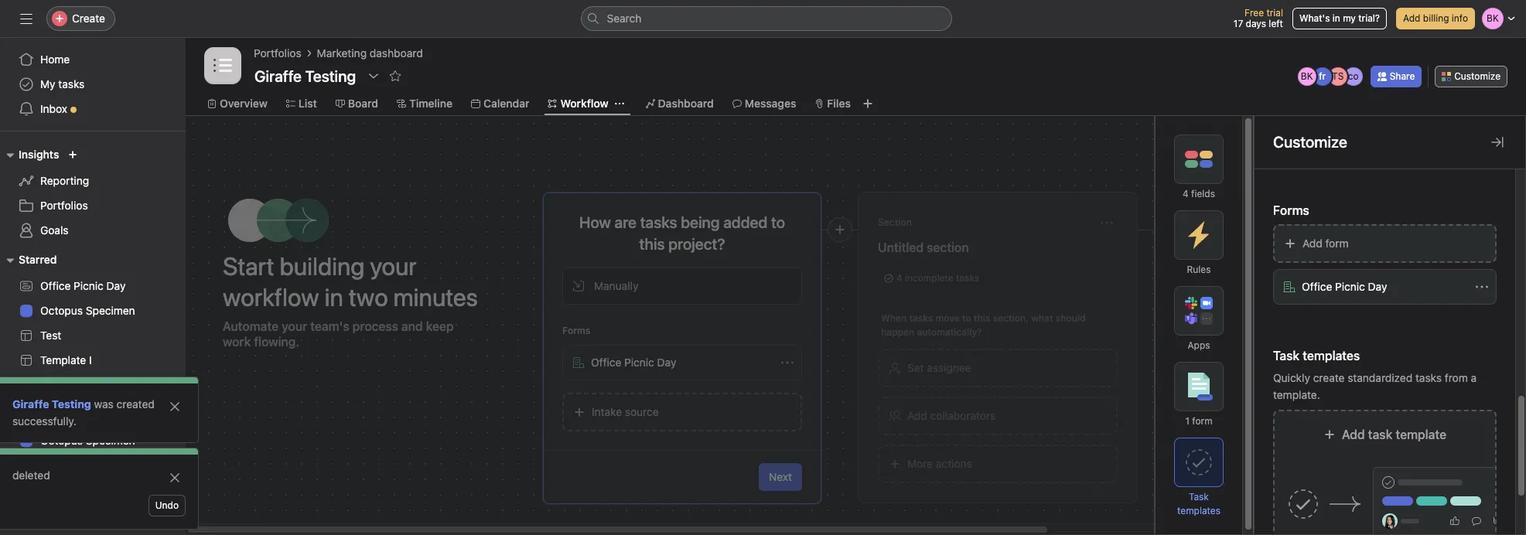 Task type: describe. For each thing, give the bounding box(es) containing it.
portfolios link inside insights element
[[9, 193, 176, 218]]

projects button
[[0, 405, 61, 424]]

1 template i link from the top
[[9, 348, 176, 373]]

move
[[936, 312, 960, 324]]

automatically?
[[917, 326, 982, 338]]

octopus for second octopus specimen link from the bottom of the page
[[40, 304, 83, 317]]

undo button
[[148, 495, 186, 517]]

cross- inside starred element
[[40, 378, 74, 391]]

add task template button
[[1261, 410, 1509, 535]]

add tab image
[[862, 97, 874, 110]]

giraffe testing link
[[12, 398, 91, 411]]

what's
[[1299, 12, 1330, 24]]

when tasks move to this section, what should happen automatically?
[[881, 312, 1086, 338]]

marketing dashboard link
[[317, 45, 423, 62]]

rules
[[1187, 264, 1211, 275]]

list link
[[286, 95, 317, 112]]

tasks inside when tasks move to this section, what should happen automatically?
[[909, 312, 933, 324]]

messages
[[745, 97, 796, 110]]

octopus for second octopus specimen link from the top of the page
[[40, 434, 83, 447]]

and
[[401, 319, 423, 333]]

template
[[1396, 428, 1446, 442]]

add task template
[[1342, 428, 1446, 442]]

close details image
[[1491, 136, 1504, 149]]

0 vertical spatial office picnic day button
[[1273, 269, 1497, 305]]

1 form
[[1185, 415, 1212, 427]]

workflow
[[560, 97, 608, 110]]

octopus specimen for second octopus specimen link from the top of the page
[[40, 434, 135, 447]]

overview
[[220, 97, 267, 110]]

office picnic day for the office picnic day button to the top
[[1302, 280, 1387, 293]]

to inside when tasks move to this section, what should happen automatically?
[[962, 312, 971, 324]]

templates
[[1177, 505, 1220, 517]]

apps
[[1188, 340, 1210, 351]]

add to starred image
[[389, 70, 402, 82]]

start
[[223, 251, 274, 281]]

template inside projects element
[[40, 459, 86, 472]]

dashboard
[[658, 97, 714, 110]]

to inside how are tasks being added to this project?
[[771, 213, 785, 231]]

cross- inside projects element
[[40, 483, 74, 497]]

template inside starred element
[[40, 353, 86, 367]]

tasks inside how are tasks being added to this project?
[[640, 213, 677, 231]]

what
[[1031, 312, 1053, 324]]

set assignee
[[907, 361, 971, 374]]

tasks inside global element
[[58, 77, 85, 90]]

successfully.
[[12, 415, 76, 428]]

picnic for the office picnic day button to the bottom
[[624, 356, 654, 369]]

specimen inside starred element
[[86, 304, 135, 317]]

template.
[[1273, 388, 1320, 401]]

manually
[[594, 279, 638, 292]]

4 for 4 incomplete tasks
[[896, 272, 902, 284]]

search list box
[[580, 6, 952, 31]]

my
[[1343, 12, 1356, 24]]

info
[[1452, 12, 1468, 24]]

should
[[1056, 312, 1086, 324]]

form for add form
[[1325, 237, 1349, 250]]

being
[[681, 213, 720, 231]]

files link
[[815, 95, 851, 112]]

cross-functional project plan link inside projects element
[[9, 478, 186, 503]]

workflow
[[223, 282, 319, 312]]

reporting
[[40, 174, 89, 187]]

global element
[[0, 38, 186, 131]]

next
[[769, 470, 792, 483]]

share button
[[1370, 66, 1422, 87]]

create
[[1313, 371, 1345, 384]]

0 vertical spatial portfolios link
[[254, 45, 301, 62]]

how are tasks being added to this project?
[[579, 213, 785, 253]]

giraffe testing
[[12, 398, 91, 411]]

trial?
[[1358, 12, 1380, 24]]

share
[[1390, 70, 1415, 82]]

search button
[[580, 6, 952, 31]]

1 octopus specimen link from the top
[[9, 299, 176, 323]]

fields
[[1191, 188, 1215, 200]]

untitled
[[878, 241, 924, 254]]

2 close image from the top
[[169, 472, 181, 484]]

untitled section button
[[878, 234, 1118, 261]]

section,
[[993, 312, 1029, 324]]

incomplete
[[905, 272, 953, 284]]

office picnic day for the office picnic day button to the bottom
[[591, 356, 676, 369]]

workflow link
[[548, 95, 608, 112]]

2 project from the top
[[126, 483, 161, 497]]

when
[[881, 312, 907, 324]]

2 octopus specimen link from the top
[[9, 428, 176, 453]]

deleted
[[12, 469, 50, 482]]

timeline link
[[397, 95, 452, 112]]

add billing info button
[[1396, 8, 1475, 29]]

start building your workflow in two minutes automate your team's process and keep work flowing.
[[223, 251, 478, 349]]

cross-functional project plan inside projects element
[[40, 483, 186, 497]]

section
[[878, 217, 912, 228]]

forms for office picnic day
[[562, 325, 590, 336]]

form for 1 form
[[1192, 415, 1212, 427]]

calendar
[[483, 97, 529, 110]]

task templates
[[1273, 349, 1360, 363]]

0 vertical spatial portfolios
[[254, 46, 301, 60]]

my tasks link
[[9, 72, 176, 97]]

was created successfully.
[[12, 398, 155, 428]]

office picnic day for office picnic day link
[[40, 279, 126, 292]]

day for the office picnic day button to the bottom
[[657, 356, 676, 369]]

specimen inside projects element
[[86, 434, 135, 447]]

starred
[[19, 253, 57, 266]]

my
[[40, 77, 55, 90]]

this
[[974, 312, 990, 324]]

how
[[579, 213, 611, 231]]

template i for 1st template i link
[[40, 353, 92, 367]]

customize inside dropdown button
[[1454, 70, 1500, 82]]

what's in my trial?
[[1299, 12, 1380, 24]]

forms for add form
[[1273, 203, 1309, 217]]

process
[[352, 319, 398, 333]]

search
[[607, 12, 642, 25]]

4 incomplete tasks
[[896, 272, 979, 284]]

add collaborators button
[[878, 397, 1118, 435]]

assignee
[[927, 361, 971, 374]]

tasks down the 'section'
[[956, 272, 979, 284]]

fr
[[1319, 70, 1326, 82]]

team's
[[310, 319, 349, 333]]

my tasks
[[40, 77, 85, 90]]

projects element
[[0, 401, 186, 535]]

free trial 17 days left
[[1234, 7, 1283, 29]]

a
[[1471, 371, 1477, 384]]

starred button
[[0, 251, 57, 269]]

functional inside projects element
[[74, 483, 123, 497]]

untitled section
[[878, 241, 969, 254]]



Task type: vqa. For each thing, say whether or not it's contained in the screenshot.
What's at the top right of page
yes



Task type: locate. For each thing, give the bounding box(es) containing it.
octopus specimen link down was created successfully.
[[9, 428, 176, 453]]

add for add collaborators
[[907, 409, 927, 422]]

template i link up was at the bottom left of page
[[9, 348, 176, 373]]

co
[[1348, 70, 1359, 82]]

cross-
[[40, 378, 74, 391], [40, 483, 74, 497]]

specimen
[[86, 304, 135, 317], [86, 434, 135, 447]]

2 cross-functional project plan from the top
[[40, 483, 186, 497]]

1 vertical spatial customize
[[1273, 133, 1347, 151]]

template i for 2nd template i link from the top of the page
[[40, 459, 92, 472]]

picnic for the office picnic day button to the top
[[1335, 280, 1365, 293]]

template down test
[[40, 353, 86, 367]]

plan inside projects element
[[164, 483, 186, 497]]

in inside button
[[1332, 12, 1340, 24]]

0 vertical spatial cross-functional project plan link
[[9, 373, 186, 398]]

1 horizontal spatial day
[[657, 356, 676, 369]]

1 horizontal spatial portfolios
[[254, 46, 301, 60]]

cross-functional project plan up was at the bottom left of page
[[40, 378, 186, 391]]

your up two minutes
[[370, 251, 417, 281]]

octopus specimen down office picnic day link
[[40, 304, 135, 317]]

list image
[[213, 56, 232, 75]]

office for office picnic day link
[[40, 279, 71, 292]]

0 horizontal spatial form
[[1192, 415, 1212, 427]]

0 horizontal spatial picnic
[[74, 279, 104, 292]]

0 vertical spatial octopus specimen link
[[9, 299, 176, 323]]

bk
[[1301, 70, 1313, 82]]

0 horizontal spatial office
[[40, 279, 71, 292]]

2 specimen from the top
[[86, 434, 135, 447]]

1 vertical spatial octopus specimen
[[40, 434, 135, 447]]

add for add task template
[[1342, 428, 1365, 442]]

0 vertical spatial customize
[[1454, 70, 1500, 82]]

office picnic day inside starred element
[[40, 279, 126, 292]]

home link
[[9, 47, 176, 72]]

in inside start building your workflow in two minutes automate your team's process and keep work flowing.
[[325, 282, 343, 312]]

1 vertical spatial to
[[962, 312, 971, 324]]

tasks inside the quickly create standardized tasks from a template.
[[1415, 371, 1442, 384]]

marketing
[[317, 46, 367, 60]]

octopus inside starred element
[[40, 304, 83, 317]]

0 vertical spatial cross-functional project plan
[[40, 378, 186, 391]]

tasks up this project?
[[640, 213, 677, 231]]

project up created
[[126, 378, 161, 391]]

1 vertical spatial template i
[[40, 459, 92, 472]]

octopus up test
[[40, 304, 83, 317]]

tasks right the my
[[58, 77, 85, 90]]

octopus inside projects element
[[40, 434, 83, 447]]

0 vertical spatial close image
[[169, 401, 181, 413]]

2 horizontal spatial picnic
[[1335, 280, 1365, 293]]

office picnic day
[[40, 279, 126, 292], [1302, 280, 1387, 293], [591, 356, 676, 369]]

work flowing.
[[223, 335, 299, 349]]

1 horizontal spatial in
[[1332, 12, 1340, 24]]

show options image
[[367, 70, 380, 82]]

days
[[1246, 18, 1266, 29]]

portfolios link down reporting
[[9, 193, 176, 218]]

add for add form
[[1302, 237, 1322, 250]]

1 vertical spatial portfolios link
[[9, 193, 176, 218]]

template i inside starred element
[[40, 353, 92, 367]]

picnic inside starred element
[[74, 279, 104, 292]]

office down starred
[[40, 279, 71, 292]]

files
[[827, 97, 851, 110]]

0 vertical spatial octopus
[[40, 304, 83, 317]]

1 vertical spatial i
[[89, 459, 92, 472]]

office down add form
[[1302, 280, 1332, 293]]

0 horizontal spatial 4
[[896, 272, 902, 284]]

office picnic day link
[[9, 274, 176, 299]]

1 horizontal spatial forms
[[1273, 203, 1309, 217]]

1 octopus from the top
[[40, 304, 83, 317]]

office
[[40, 279, 71, 292], [1302, 280, 1332, 293], [591, 356, 621, 369]]

1 horizontal spatial form
[[1325, 237, 1349, 250]]

0 vertical spatial cross-
[[40, 378, 74, 391]]

0 horizontal spatial in
[[325, 282, 343, 312]]

day inside office picnic day link
[[106, 279, 126, 292]]

plan inside starred element
[[164, 378, 186, 391]]

test
[[40, 329, 61, 342]]

hide sidebar image
[[20, 12, 32, 25]]

forms
[[1273, 203, 1309, 217], [562, 325, 590, 336]]

insights button
[[0, 145, 59, 164]]

i inside projects element
[[89, 459, 92, 472]]

close image
[[169, 401, 181, 413], [169, 472, 181, 484]]

cross- down deleted
[[40, 483, 74, 497]]

portfolios link up list link
[[254, 45, 301, 62]]

0 vertical spatial project
[[126, 378, 161, 391]]

0 horizontal spatial forms
[[562, 325, 590, 336]]

office inside starred element
[[40, 279, 71, 292]]

customize down bk in the right of the page
[[1273, 133, 1347, 151]]

tasks left from
[[1415, 371, 1442, 384]]

0 vertical spatial template i link
[[9, 348, 176, 373]]

1 vertical spatial octopus
[[40, 434, 83, 447]]

1 vertical spatial template i link
[[9, 453, 176, 478]]

tasks
[[58, 77, 85, 90], [640, 213, 677, 231], [956, 272, 979, 284], [909, 312, 933, 324], [1415, 371, 1442, 384]]

1 vertical spatial cross-
[[40, 483, 74, 497]]

set assignee button
[[878, 349, 1118, 387]]

octopus specimen inside projects element
[[40, 434, 135, 447]]

marketing dashboard
[[317, 46, 423, 60]]

0 vertical spatial template
[[40, 353, 86, 367]]

1 vertical spatial close image
[[169, 472, 181, 484]]

reporting link
[[9, 169, 176, 193]]

0 vertical spatial your
[[370, 251, 417, 281]]

insights element
[[0, 141, 186, 246]]

1 vertical spatial template
[[40, 459, 86, 472]]

new image
[[68, 150, 78, 159]]

customize down info
[[1454, 70, 1500, 82]]

office for the office picnic day button to the top
[[1302, 280, 1332, 293]]

0 vertical spatial octopus specimen
[[40, 304, 135, 317]]

template i down test
[[40, 353, 92, 367]]

created
[[116, 398, 155, 411]]

tab actions image
[[615, 99, 624, 108]]

1 functional from the top
[[74, 378, 123, 391]]

trial
[[1266, 7, 1283, 19]]

portfolios up list link
[[254, 46, 301, 60]]

1 vertical spatial plan
[[164, 483, 186, 497]]

0 vertical spatial form
[[1325, 237, 1349, 250]]

template i link down was created successfully.
[[9, 453, 176, 478]]

0 vertical spatial forms
[[1273, 203, 1309, 217]]

i down test link
[[89, 353, 92, 367]]

timeline
[[409, 97, 452, 110]]

inbox
[[40, 102, 67, 115]]

portfolios
[[254, 46, 301, 60], [40, 199, 88, 212]]

0 vertical spatial to
[[771, 213, 785, 231]]

in up team's at the bottom
[[325, 282, 343, 312]]

4 left fields
[[1183, 188, 1189, 200]]

0 vertical spatial template i
[[40, 353, 92, 367]]

1 specimen from the top
[[86, 304, 135, 317]]

2 horizontal spatial office picnic day
[[1302, 280, 1387, 293]]

day for office picnic day link
[[106, 279, 126, 292]]

task
[[1189, 491, 1209, 503]]

specimen down was at the bottom left of page
[[86, 434, 135, 447]]

messages link
[[732, 95, 796, 112]]

task
[[1368, 428, 1392, 442]]

1 horizontal spatial office picnic day
[[591, 356, 676, 369]]

form
[[1325, 237, 1349, 250], [1192, 415, 1212, 427]]

1 horizontal spatial office picnic day button
[[1273, 269, 1497, 305]]

2 template i link from the top
[[9, 453, 176, 478]]

close image right created
[[169, 401, 181, 413]]

standardized
[[1348, 371, 1412, 384]]

portfolios down reporting
[[40, 199, 88, 212]]

add form button
[[1273, 224, 1497, 263]]

4 fields
[[1183, 188, 1215, 200]]

your left team's at the bottom
[[282, 319, 307, 333]]

1 horizontal spatial 4
[[1183, 188, 1189, 200]]

free
[[1245, 7, 1264, 19]]

1 template from the top
[[40, 353, 86, 367]]

picnic for office picnic day link
[[74, 279, 104, 292]]

0 horizontal spatial your
[[282, 319, 307, 333]]

to right "added" at the top of page
[[771, 213, 785, 231]]

testing
[[52, 398, 91, 411]]

create
[[72, 12, 105, 25]]

giraffe
[[12, 398, 49, 411]]

project
[[126, 378, 161, 391], [126, 483, 161, 497]]

octopus specimen link up test
[[9, 299, 176, 323]]

1 cross- from the top
[[40, 378, 74, 391]]

template down successfully.
[[40, 459, 86, 472]]

close image up undo
[[169, 472, 181, 484]]

0 horizontal spatial to
[[771, 213, 785, 231]]

0 horizontal spatial portfolios
[[40, 199, 88, 212]]

1 vertical spatial project
[[126, 483, 161, 497]]

2 cross- from the top
[[40, 483, 74, 497]]

1 i from the top
[[89, 353, 92, 367]]

project inside starred element
[[126, 378, 161, 391]]

octopus
[[40, 304, 83, 317], [40, 434, 83, 447]]

portfolios inside insights element
[[40, 199, 88, 212]]

in left my
[[1332, 12, 1340, 24]]

template
[[40, 353, 86, 367], [40, 459, 86, 472]]

functional left undo button
[[74, 483, 123, 497]]

plan
[[164, 378, 186, 391], [164, 483, 186, 497]]

0 vertical spatial i
[[89, 353, 92, 367]]

octopus specimen down was created successfully.
[[40, 434, 135, 447]]

tasks left move
[[909, 312, 933, 324]]

1 vertical spatial cross-functional project plan
[[40, 483, 186, 497]]

functional inside starred element
[[74, 378, 123, 391]]

specimen down office picnic day link
[[86, 304, 135, 317]]

i down was created successfully.
[[89, 459, 92, 472]]

2 plan from the top
[[164, 483, 186, 497]]

2 cross-functional project plan link from the top
[[9, 478, 186, 503]]

1 template i from the top
[[40, 353, 92, 367]]

quickly
[[1273, 371, 1310, 384]]

4
[[1183, 188, 1189, 200], [896, 272, 902, 284]]

office down 'manually'
[[591, 356, 621, 369]]

section
[[927, 241, 969, 254]]

0 horizontal spatial day
[[106, 279, 126, 292]]

2 octopus from the top
[[40, 434, 83, 447]]

0 vertical spatial 4
[[1183, 188, 1189, 200]]

1 horizontal spatial office
[[591, 356, 621, 369]]

1 octopus specimen from the top
[[40, 304, 135, 317]]

1 vertical spatial 4
[[896, 272, 902, 284]]

1 vertical spatial specimen
[[86, 434, 135, 447]]

starred element
[[0, 246, 186, 401]]

ts
[[1332, 70, 1344, 82]]

2 horizontal spatial day
[[1368, 280, 1387, 293]]

1 horizontal spatial your
[[370, 251, 417, 281]]

goals link
[[9, 218, 176, 243]]

1 vertical spatial your
[[282, 319, 307, 333]]

1 horizontal spatial picnic
[[624, 356, 654, 369]]

i
[[89, 353, 92, 367], [89, 459, 92, 472]]

1
[[1185, 415, 1190, 427]]

1 vertical spatial portfolios
[[40, 199, 88, 212]]

None text field
[[251, 62, 360, 90]]

1 vertical spatial functional
[[74, 483, 123, 497]]

office picnic day button
[[1273, 269, 1497, 305], [562, 345, 802, 381]]

2 i from the top
[[89, 459, 92, 472]]

office for the office picnic day button to the bottom
[[591, 356, 621, 369]]

cross-functional project plan inside starred element
[[40, 378, 186, 391]]

1 horizontal spatial to
[[962, 312, 971, 324]]

1 cross-functional project plan link from the top
[[9, 373, 186, 398]]

0 vertical spatial functional
[[74, 378, 123, 391]]

project up undo
[[126, 483, 161, 497]]

1 vertical spatial office picnic day button
[[562, 345, 802, 381]]

1 horizontal spatial customize
[[1454, 70, 1500, 82]]

to
[[771, 213, 785, 231], [962, 312, 971, 324]]

0 horizontal spatial office picnic day button
[[562, 345, 802, 381]]

add
[[1403, 12, 1420, 24], [1302, 237, 1322, 250], [907, 409, 927, 422], [1342, 428, 1365, 442]]

1 project from the top
[[126, 378, 161, 391]]

cross-functional project plan link
[[9, 373, 186, 398], [9, 478, 186, 503]]

octopus specimen link
[[9, 299, 176, 323], [9, 428, 176, 453]]

template i down successfully.
[[40, 459, 92, 472]]

template i link
[[9, 348, 176, 373], [9, 453, 176, 478]]

1 vertical spatial in
[[325, 282, 343, 312]]

0 horizontal spatial office picnic day
[[40, 279, 126, 292]]

task templates
[[1177, 491, 1220, 517]]

form inside "button"
[[1325, 237, 1349, 250]]

next button
[[759, 463, 802, 491]]

building
[[280, 251, 365, 281]]

0 vertical spatial specimen
[[86, 304, 135, 317]]

automate
[[223, 319, 279, 333]]

0 vertical spatial in
[[1332, 12, 1340, 24]]

home
[[40, 53, 70, 66]]

17
[[1234, 18, 1243, 29]]

1 vertical spatial octopus specimen link
[[9, 428, 176, 453]]

functional up was at the bottom left of page
[[74, 378, 123, 391]]

2 horizontal spatial office
[[1302, 280, 1332, 293]]

octopus specimen
[[40, 304, 135, 317], [40, 434, 135, 447]]

to left the this
[[962, 312, 971, 324]]

0 horizontal spatial portfolios link
[[9, 193, 176, 218]]

this project?
[[639, 235, 725, 253]]

2 template i from the top
[[40, 459, 92, 472]]

cross-functional project plan up undo
[[40, 483, 186, 497]]

1 plan from the top
[[164, 378, 186, 391]]

4 left incomplete
[[896, 272, 902, 284]]

undo
[[155, 500, 179, 511]]

1 vertical spatial forms
[[562, 325, 590, 336]]

2 template from the top
[[40, 459, 86, 472]]

in
[[1332, 12, 1340, 24], [325, 282, 343, 312]]

2 octopus specimen from the top
[[40, 434, 135, 447]]

show options image
[[1476, 281, 1488, 293]]

i inside starred element
[[89, 353, 92, 367]]

octopus specimen for second octopus specimen link from the bottom of the page
[[40, 304, 135, 317]]

add for add billing info
[[1403, 12, 1420, 24]]

2 functional from the top
[[74, 483, 123, 497]]

1 horizontal spatial portfolios link
[[254, 45, 301, 62]]

1 close image from the top
[[169, 401, 181, 413]]

add form
[[1302, 237, 1349, 250]]

1 cross-functional project plan from the top
[[40, 378, 186, 391]]

list
[[298, 97, 317, 110]]

octopus down successfully.
[[40, 434, 83, 447]]

quickly create standardized tasks from a template.
[[1273, 371, 1477, 401]]

billing
[[1423, 12, 1449, 24]]

0 vertical spatial plan
[[164, 378, 186, 391]]

0 horizontal spatial customize
[[1273, 133, 1347, 151]]

customize button
[[1435, 66, 1507, 87]]

template i inside projects element
[[40, 459, 92, 472]]

4 for 4 fields
[[1183, 188, 1189, 200]]

set
[[907, 361, 924, 374]]

add inside "button"
[[1302, 237, 1322, 250]]

cross- up giraffe testing
[[40, 378, 74, 391]]

1 vertical spatial cross-functional project plan link
[[9, 478, 186, 503]]

day for the office picnic day button to the top
[[1368, 280, 1387, 293]]

overview link
[[207, 95, 267, 112]]

octopus specimen inside starred element
[[40, 304, 135, 317]]

was
[[94, 398, 114, 411]]

1 vertical spatial form
[[1192, 415, 1212, 427]]



